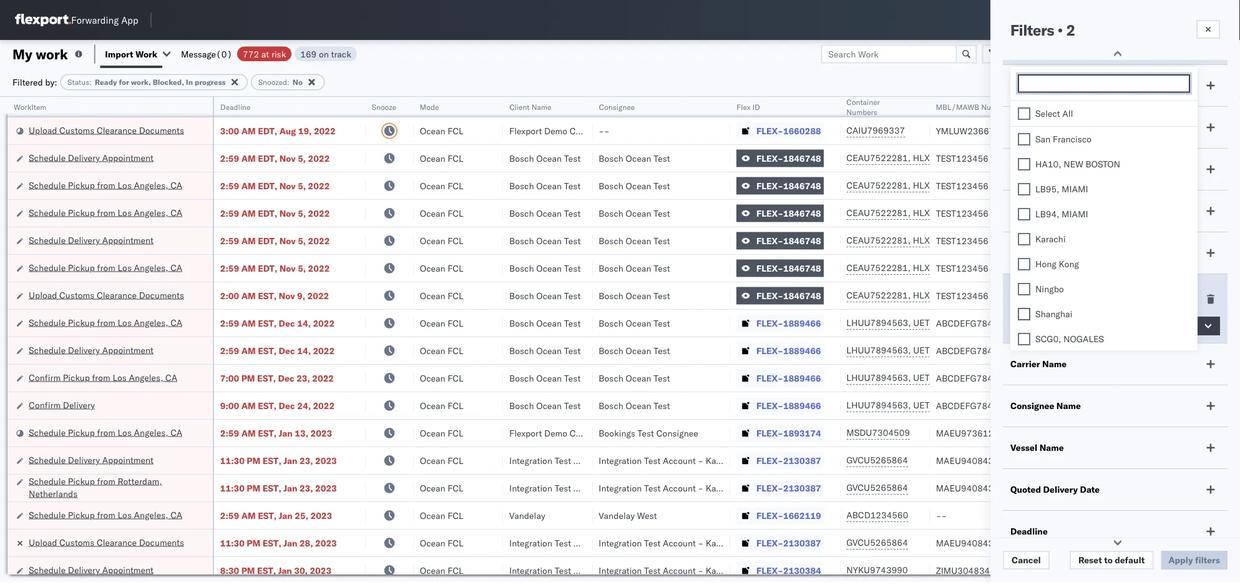 Task type: vqa. For each thing, say whether or not it's contained in the screenshot.
operator
yes



Task type: describe. For each thing, give the bounding box(es) containing it.
choi
[[1148, 455, 1166, 466]]

lhuu7894563, uetu5238478 for confirm delivery
[[847, 400, 975, 411]]

upload customs clearance documents for 3:00
[[29, 125, 184, 136]]

bookings test consignee
[[599, 427, 699, 438]]

1 2:59 from the top
[[220, 153, 239, 164]]

6 flex- from the top
[[757, 263, 784, 274]]

12 flex- from the top
[[757, 427, 784, 438]]

2:59 am edt, nov 5, 2022 for first the schedule pickup from los angeles, ca button from the top of the page
[[220, 180, 330, 191]]

2023 right the '28,'
[[315, 537, 337, 548]]

3 upload customs clearance documents from the top
[[29, 537, 184, 548]]

5 flex-1846748 from the top
[[757, 263, 822, 274]]

13 fcl from the top
[[448, 455, 464, 466]]

abcdefg78456546 for confirm delivery
[[937, 400, 1020, 411]]

1 2:59 am edt, nov 5, 2022 from the top
[[220, 153, 330, 164]]

9 ocean fcl from the top
[[420, 345, 464, 356]]

jaehyung
[[1109, 455, 1145, 466]]

Search Shipments (/) text field
[[1002, 11, 1122, 29]]

(0)
[[216, 48, 232, 59]]

169
[[301, 48, 317, 59]]

los for fifth the schedule pickup from los angeles, ca button from the top of the page
[[118, 427, 132, 438]]

flex id
[[737, 102, 760, 111]]

on
[[319, 48, 329, 59]]

all
[[1063, 108, 1074, 119]]

batch action button
[[1152, 45, 1234, 63]]

1 schedule pickup from los angeles, ca button from the top
[[29, 179, 182, 193]]

los for first the schedule pickup from los angeles, ca button from the bottom of the page
[[118, 509, 132, 520]]

3 gvcu5265864 from the top
[[847, 537, 909, 548]]

edt, for the schedule pickup from los angeles, ca link related to 3rd the schedule pickup from los angeles, ca button
[[258, 263, 277, 274]]

4 1846748 from the top
[[784, 235, 822, 246]]

11:30 for schedule pickup from rotterdam, netherlands
[[220, 482, 245, 493]]

3 documents from the top
[[139, 537, 184, 548]]

deadline inside button
[[220, 102, 251, 111]]

hong
[[1036, 258, 1057, 269]]

15 fcl from the top
[[448, 510, 464, 521]]

1846748 for first the schedule pickup from los angeles, ca button from the top of the page
[[784, 180, 822, 191]]

1 14, from the top
[[297, 318, 311, 328]]

1893174
[[784, 427, 822, 438]]

resize handle column header for client name
[[578, 97, 593, 582]]

3 11:30 from the top
[[220, 537, 245, 548]]

6 ocean fcl from the top
[[420, 263, 464, 274]]

7 schedule from the top
[[29, 344, 66, 355]]

2 schedule delivery appointment button from the top
[[29, 234, 154, 248]]

11 resize handle column header from the left
[[1218, 97, 1233, 582]]

customs for 2:00 am est, nov 9, 2022
[[59, 289, 94, 300]]

flex id button
[[731, 99, 828, 112]]

1 horizontal spatial client
[[1011, 122, 1036, 133]]

2 uetu5238478 from the top
[[914, 345, 975, 356]]

4 ocean fcl from the top
[[420, 208, 464, 219]]

upload for 2:00 am est, nov 9, 2022
[[29, 289, 57, 300]]

1 am from the top
[[241, 125, 256, 136]]

28,
[[300, 537, 313, 548]]

workitem button
[[7, 99, 200, 112]]

1 karl from the top
[[706, 455, 722, 466]]

pickup for first the schedule pickup from los angeles, ca button from the bottom of the page
[[68, 509, 95, 520]]

schedule pickup from los angeles, ca link for fifth the schedule pickup from los angeles, ca button from the top of the page
[[29, 426, 182, 439]]

flex-2130387 for schedule delivery appointment
[[757, 455, 822, 466]]

upload customs clearance documents link for 3:00 am edt, aug 19, 2022
[[29, 124, 184, 136]]

5 flex- from the top
[[757, 235, 784, 246]]

pickup for 3rd the schedule pickup from los angeles, ca button
[[68, 262, 95, 273]]

5 schedule pickup from los angeles, ca button from the top
[[29, 426, 182, 440]]

terminal
[[1011, 289, 1047, 300]]

7 ocean fcl from the top
[[420, 290, 464, 301]]

1 hlxu6269489, from the top
[[913, 152, 977, 163]]

: for snoozed
[[287, 77, 290, 87]]

3 schedule from the top
[[29, 207, 66, 218]]

1660288
[[784, 125, 822, 136]]

2 14, from the top
[[297, 345, 311, 356]]

5 hlxu8034992 from the top
[[980, 262, 1041, 273]]

resize handle column header for consignee
[[716, 97, 731, 582]]

3 am from the top
[[241, 180, 256, 191]]

4 fcl from the top
[[448, 208, 464, 219]]

omkar savant
[[1109, 372, 1164, 383]]

3 hlxu8034992 from the top
[[980, 207, 1041, 218]]

list box containing select all
[[1011, 101, 1198, 582]]

2:00
[[220, 290, 239, 301]]

ceau7522281, hlxu6269489, hlxu8034992 for second the schedule pickup from los angeles, ca button from the top
[[847, 207, 1041, 218]]

10 flex- from the top
[[757, 372, 784, 383]]

1 schedule delivery appointment from the top
[[29, 152, 154, 163]]

from for 3rd the schedule pickup from los angeles, ca button
[[97, 262, 115, 273]]

work
[[136, 48, 157, 59]]

pm right 8:30 on the bottom left of page
[[241, 565, 255, 576]]

schedule inside schedule pickup from rotterdam, netherlands
[[29, 476, 66, 486]]

2 1889466 from the top
[[784, 345, 822, 356]]

1 horizontal spatial client name
[[1011, 122, 1063, 133]]

gaurav for test123456
[[1109, 153, 1137, 164]]

import work button
[[105, 48, 157, 59]]

10 am from the top
[[241, 400, 256, 411]]

dec for schedule pickup from los angeles, ca
[[279, 318, 295, 328]]

14 flex- from the top
[[757, 482, 784, 493]]

11:30 for schedule delivery appointment
[[220, 455, 245, 466]]

17 ocean fcl from the top
[[420, 565, 464, 576]]

by:
[[45, 76, 57, 87]]

gaurav jawla for ymluw236679313
[[1109, 125, 1161, 136]]

import
[[105, 48, 133, 59]]

1 vertical spatial deadline
[[1011, 526, 1048, 537]]

5, for first the schedule pickup from los angeles, ca button from the top of the page
[[298, 180, 306, 191]]

est, up 8:30 pm est, jan 30, 2023
[[263, 537, 281, 548]]

flexport demo consignee for bookings
[[510, 427, 612, 438]]

forwarding
[[71, 14, 119, 26]]

3 flex-1846748 from the top
[[757, 208, 822, 219]]

est, down "9:00 am est, dec 24, 2022" at bottom
[[258, 427, 277, 438]]

9 schedule from the top
[[29, 454, 66, 465]]

mode inside button
[[420, 102, 439, 111]]

jan left the '28,'
[[284, 537, 298, 548]]

gvcu5265864 for schedule delivery appointment
[[847, 455, 909, 466]]

1 fcl from the top
[[448, 125, 464, 136]]

final
[[1011, 247, 1032, 258]]

batch action
[[1171, 48, 1226, 59]]

2:00 am est, nov 9, 2022
[[220, 290, 329, 301]]

3 ceau7522281, from the top
[[847, 207, 911, 218]]

uetu5238478 for confirm delivery
[[914, 400, 975, 411]]

work,
[[131, 77, 151, 87]]

omkar
[[1109, 372, 1135, 383]]

container
[[847, 97, 880, 106]]

est, up 2:59 am est, jan 13, 2023
[[258, 400, 277, 411]]

jan down 13,
[[284, 455, 298, 466]]

in
[[186, 77, 193, 87]]

7:00
[[220, 372, 239, 383]]

2023 down 2:59 am est, jan 13, 2023
[[315, 455, 337, 466]]

batch
[[1171, 48, 1196, 59]]

6 test123456 from the top
[[937, 290, 989, 301]]

9:00
[[220, 400, 239, 411]]

5 hlxu6269489, from the top
[[913, 262, 977, 273]]

17 fcl from the top
[[448, 565, 464, 576]]

filters
[[1011, 21, 1055, 39]]

6 am from the top
[[241, 263, 256, 274]]

from for confirm pickup from los angeles, ca button
[[92, 372, 110, 383]]

san
[[1036, 133, 1051, 144]]

consignee inside button
[[599, 102, 635, 111]]

from for schedule pickup from rotterdam, netherlands button
[[97, 476, 115, 486]]

3 2130387 from the top
[[784, 537, 822, 548]]

schedule pickup from los angeles, ca for first the schedule pickup from los angeles, ca button from the bottom of the page
[[29, 509, 182, 520]]

1 2:59 am est, dec 14, 2022 from the top
[[220, 318, 335, 328]]

3 test123456 from the top
[[937, 208, 989, 219]]

2 flex- from the top
[[757, 153, 784, 164]]

schedule delivery appointment link for third schedule delivery appointment button from the top
[[29, 344, 154, 356]]

container numbers button
[[841, 94, 918, 117]]

16 flex- from the top
[[757, 537, 784, 548]]

12 am from the top
[[241, 510, 256, 521]]

resize handle column header for container numbers
[[915, 97, 930, 582]]

4 schedule delivery appointment button from the top
[[29, 454, 154, 467]]

edt, for the schedule pickup from los angeles, ca link for first the schedule pickup from los angeles, ca button from the top of the page
[[258, 180, 277, 191]]

forwarding app link
[[15, 14, 138, 26]]

19,
[[298, 125, 312, 136]]

•
[[1058, 21, 1063, 39]]

schedule pickup from los angeles, ca for 3rd the schedule pickup from los angeles, ca button
[[29, 262, 182, 273]]

2 integration test account - karl lagerfeld from the top
[[599, 482, 762, 493]]

3 karl from the top
[[706, 537, 722, 548]]

24,
[[297, 400, 311, 411]]

2 integration from the top
[[599, 482, 642, 493]]

2023 right 25,
[[311, 510, 332, 521]]

ceau7522281, hlxu6269489, hlxu8034992 for first the schedule pickup from los angeles, ca button from the top of the page
[[847, 180, 1041, 191]]

23, for schedule pickup from rotterdam, netherlands
[[300, 482, 313, 493]]

6 hlxu6269489, from the top
[[913, 290, 977, 301]]

no
[[293, 77, 303, 87]]

3 integration test account - karl lagerfeld from the top
[[599, 537, 762, 548]]

2 appointment from the top
[[102, 234, 154, 245]]

rotterdam,
[[118, 476, 162, 486]]

4 appointment from the top
[[102, 454, 154, 465]]

actions
[[1199, 102, 1225, 111]]

3 lagerfeld from the top
[[724, 537, 762, 548]]

2 edt, from the top
[[258, 153, 277, 164]]

2 lagerfeld from the top
[[724, 482, 762, 493]]

francisco
[[1053, 133, 1092, 144]]

lb95,
[[1036, 183, 1060, 194]]

2 schedule from the top
[[29, 180, 66, 190]]

2:59 for first the schedule pickup from los angeles, ca button from the bottom of the page
[[220, 510, 239, 521]]

9,
[[297, 290, 305, 301]]

zimu3048342
[[937, 565, 996, 576]]

forwarding app
[[71, 14, 138, 26]]

from for first the schedule pickup from los angeles, ca button from the bottom of the page
[[97, 509, 115, 520]]

1 flex- from the top
[[757, 125, 784, 136]]

flexport for bookings test consignee
[[510, 427, 542, 438]]

12 ocean fcl from the top
[[420, 427, 464, 438]]

flex-1662119
[[757, 510, 822, 521]]

Search Work text field
[[821, 45, 957, 63]]

3 appointment from the top
[[102, 344, 154, 355]]

1846748 for 3rd the schedule pickup from los angeles, ca button
[[784, 263, 822, 274]]

boston
[[1086, 158, 1121, 169]]

snooze
[[372, 102, 396, 111]]

lb94, miami
[[1036, 208, 1089, 219]]

msdu7304509
[[847, 427, 911, 438]]

4 karl from the top
[[706, 565, 722, 576]]

7 flex- from the top
[[757, 290, 784, 301]]

documents for 3:00 am edt, aug 19, 2022
[[139, 125, 184, 136]]

11:30 pm est, jan 23, 2023 for schedule delivery appointment
[[220, 455, 337, 466]]

flex-1889466 for confirm pickup from los angeles, ca
[[757, 372, 822, 383]]

flex-1660288
[[757, 125, 822, 136]]

ca for fourth the schedule pickup from los angeles, ca button from the top
[[171, 317, 182, 328]]

port for arrival port
[[1042, 205, 1060, 216]]

1 5, from the top
[[298, 153, 306, 164]]

from for first the schedule pickup from los angeles, ca button from the top of the page
[[97, 180, 115, 190]]

west
[[637, 510, 657, 521]]

flexport. image
[[15, 14, 71, 26]]

filtered by:
[[12, 76, 57, 87]]

14 fcl from the top
[[448, 482, 464, 493]]

2:59 for fifth the schedule pickup from los angeles, ca button from the top of the page
[[220, 427, 239, 438]]

departure port
[[1011, 164, 1074, 175]]

1 schedule from the top
[[29, 152, 66, 163]]

5 fcl from the top
[[448, 235, 464, 246]]

2130387 for schedule delivery appointment
[[784, 455, 822, 466]]

numbers for mbl/mawb numbers
[[982, 102, 1013, 111]]

1 horizontal spatial --
[[937, 510, 947, 521]]

11 flex- from the top
[[757, 400, 784, 411]]

2 fcl from the top
[[448, 153, 464, 164]]

schedule pickup from los angeles, ca for fourth the schedule pickup from los angeles, ca button from the top
[[29, 317, 182, 328]]

flex-1893174
[[757, 427, 822, 438]]

flex-1889466 for schedule pickup from los angeles, ca
[[757, 318, 822, 328]]

name inside client name button
[[532, 102, 552, 111]]

dec for confirm delivery
[[279, 400, 295, 411]]

reset
[[1079, 555, 1103, 565]]

nyku9743990
[[847, 565, 908, 575]]

flex-2130384
[[757, 565, 822, 576]]

5 test123456 from the top
[[937, 263, 989, 274]]

est, down 11:30 pm est, jan 28, 2023
[[257, 565, 276, 576]]

16 ocean fcl from the top
[[420, 537, 464, 548]]

app
[[121, 14, 138, 26]]

5, for 3rd the schedule pickup from los angeles, ca button
[[298, 263, 306, 274]]

client name inside client name button
[[510, 102, 552, 111]]

maeu9408431 for schedule pickup from rotterdam, netherlands
[[937, 482, 1000, 493]]

8:30
[[220, 565, 239, 576]]

11 ocean fcl from the top
[[420, 400, 464, 411]]

miami for lb95, miami
[[1062, 183, 1089, 194]]

abcdefg78456546 for schedule pickup from los angeles, ca
[[937, 318, 1020, 328]]

1 integration test account - karl lagerfeld from the top
[[599, 455, 762, 466]]

2 2:59 am est, dec 14, 2022 from the top
[[220, 345, 335, 356]]

new
[[1064, 158, 1084, 169]]

pm up '2:59 am est, jan 25, 2023'
[[247, 482, 261, 493]]

arrival port
[[1011, 205, 1060, 216]]

status
[[68, 77, 89, 87]]

jawla for test123456
[[1139, 153, 1161, 164]]

dec for confirm pickup from los angeles, ca
[[278, 372, 295, 383]]

for
[[119, 77, 129, 87]]

mbl/mawb numbers button
[[930, 99, 1090, 112]]

9 fcl from the top
[[448, 345, 464, 356]]

resize handle column header for mode
[[488, 97, 503, 582]]

progress
[[195, 77, 226, 87]]

numbers for container numbers
[[847, 107, 878, 116]]

2:59 for second the schedule pickup from los angeles, ca button from the top
[[220, 208, 239, 219]]

est, down 2:00 am est, nov 9, 2022
[[258, 318, 277, 328]]

14 ocean fcl from the top
[[420, 482, 464, 493]]

flex-1889466 for confirm delivery
[[757, 400, 822, 411]]

work
[[36, 45, 68, 62]]

file
[[1028, 48, 1043, 59]]

track
[[331, 48, 351, 59]]

aug
[[280, 125, 296, 136]]

select
[[1036, 108, 1061, 119]]

jaehyung choi - test origin agen
[[1109, 455, 1241, 466]]

1 ocean fcl from the top
[[420, 125, 464, 136]]

2 schedule delivery appointment from the top
[[29, 234, 154, 245]]

4 integration test account - karl lagerfeld from the top
[[599, 565, 762, 576]]

est, up '2:59 am est, jan 25, 2023'
[[263, 482, 281, 493]]

schedule pickup from rotterdam, netherlands button
[[29, 475, 197, 501]]

demo for -
[[545, 125, 568, 136]]

3 resize handle column header from the left
[[399, 97, 414, 582]]

4 lagerfeld from the top
[[724, 565, 762, 576]]

ca for first the schedule pickup from los angeles, ca button from the bottom of the page
[[171, 509, 182, 520]]

select all
[[1036, 108, 1074, 119]]



Task type: locate. For each thing, give the bounding box(es) containing it.
abcdefg78456546 down carrier
[[937, 372, 1020, 383]]

deadline up 3:00 on the left of the page
[[220, 102, 251, 111]]

5 ocean fcl from the top
[[420, 235, 464, 246]]

1889466 for confirm pickup from los angeles, ca
[[784, 372, 822, 383]]

-- down the consignee button
[[599, 125, 610, 136]]

1 vertical spatial 14,
[[297, 345, 311, 356]]

code)
[[1011, 298, 1041, 309]]

-
[[599, 125, 605, 136], [605, 125, 610, 136], [698, 455, 704, 466], [1168, 455, 1174, 466], [698, 482, 704, 493], [937, 510, 942, 521], [942, 510, 947, 521], [698, 537, 704, 548], [698, 565, 704, 576]]

los for 3rd the schedule pickup from los angeles, ca button
[[118, 262, 132, 273]]

11:30 pm est, jan 23, 2023 down 2:59 am est, jan 13, 2023
[[220, 455, 337, 466]]

2 vertical spatial upload customs clearance documents link
[[29, 536, 184, 549]]

mbl/mawb
[[937, 102, 980, 111]]

schedule pickup from los angeles, ca
[[29, 180, 182, 190], [29, 207, 182, 218], [29, 262, 182, 273], [29, 317, 182, 328], [29, 427, 182, 438], [29, 509, 182, 520]]

confirm for confirm pickup from los angeles, ca
[[29, 372, 61, 383]]

file exception
[[1028, 48, 1086, 59]]

0 vertical spatial mode
[[1011, 80, 1034, 91]]

dec up 7:00 pm est, dec 23, 2022
[[279, 345, 295, 356]]

quoted
[[1011, 484, 1042, 495]]

my work
[[12, 45, 68, 62]]

0 horizontal spatial client
[[510, 102, 530, 111]]

0 vertical spatial gvcu5265864
[[847, 455, 909, 466]]

clearance for 3:00 am edt, aug 19, 2022
[[97, 125, 137, 136]]

lhuu7894563, uetu5238478 for schedule pickup from los angeles, ca
[[847, 317, 975, 328]]

numbers inside button
[[982, 102, 1013, 111]]

1 customs from the top
[[59, 125, 94, 136]]

0 horizontal spatial mode
[[420, 102, 439, 111]]

2 test123456 from the top
[[937, 180, 989, 191]]

5, for second the schedule pickup from los angeles, ca button from the top
[[298, 208, 306, 219]]

message
[[181, 48, 216, 59]]

1 upload customs clearance documents button from the top
[[29, 124, 184, 138]]

lhuu7894563, uetu5238478 for confirm pickup from los angeles, ca
[[847, 372, 975, 383]]

customs for 3:00 am edt, aug 19, 2022
[[59, 125, 94, 136]]

2 confirm from the top
[[29, 399, 61, 410]]

1 appointment from the top
[[102, 152, 154, 163]]

169 on track
[[301, 48, 351, 59]]

demo left "bookings" on the bottom of the page
[[545, 427, 568, 438]]

2130387 down 1662119
[[784, 537, 822, 548]]

schedule delivery appointment link for second schedule delivery appointment button
[[29, 234, 154, 246]]

0 vertical spatial port
[[1056, 164, 1074, 175]]

jan up 25,
[[284, 482, 298, 493]]

lagerfeld
[[724, 455, 762, 466], [724, 482, 762, 493], [724, 537, 762, 548], [724, 565, 762, 576]]

3 ocean fcl from the top
[[420, 180, 464, 191]]

1 horizontal spatial mode
[[1011, 80, 1034, 91]]

0 vertical spatial clearance
[[97, 125, 137, 136]]

1 schedule delivery appointment button from the top
[[29, 151, 154, 165]]

dec down 2:00 am est, nov 9, 2022
[[279, 318, 295, 328]]

abcdefg78456546 up carrier
[[937, 345, 1020, 356]]

3 upload from the top
[[29, 537, 57, 548]]

1 horizontal spatial numbers
[[982, 102, 1013, 111]]

3 schedule pickup from los angeles, ca button from the top
[[29, 261, 182, 275]]

los for first the schedule pickup from los angeles, ca button from the top of the page
[[118, 180, 132, 190]]

name
[[532, 102, 552, 111], [1038, 122, 1063, 133], [1043, 358, 1067, 369], [1057, 400, 1082, 411], [1040, 442, 1065, 453]]

import work
[[105, 48, 157, 59]]

2 lhuu7894563, uetu5238478 from the top
[[847, 345, 975, 356]]

1 vertical spatial gaurav jawla
[[1109, 153, 1161, 164]]

1 flex-2130387 from the top
[[757, 455, 822, 466]]

: left the ready
[[89, 77, 92, 87]]

2 upload customs clearance documents from the top
[[29, 289, 184, 300]]

1 vertical spatial 23,
[[300, 455, 313, 466]]

ca for fifth the schedule pickup from los angeles, ca button from the top of the page
[[171, 427, 182, 438]]

0 vertical spatial deadline
[[220, 102, 251, 111]]

schedule pickup from los angeles, ca link for second the schedule pickup from los angeles, ca button from the top
[[29, 206, 182, 219]]

demo down client name button
[[545, 125, 568, 136]]

flex-1662119 button
[[737, 507, 824, 524], [737, 507, 824, 524]]

schedule pickup from los angeles, ca link for 3rd the schedule pickup from los angeles, ca button
[[29, 261, 182, 274]]

pickup for confirm pickup from los angeles, ca button
[[63, 372, 90, 383]]

abcdefg78456546 up 'maeu9736123'
[[937, 400, 1020, 411]]

kong
[[1059, 258, 1080, 269]]

2 upload customs clearance documents button from the top
[[29, 289, 184, 303]]

9 am from the top
[[241, 345, 256, 356]]

gaurav down operator
[[1109, 125, 1137, 136]]

confirm for confirm delivery
[[29, 399, 61, 410]]

3 upload customs clearance documents link from the top
[[29, 536, 184, 549]]

1 vertical spatial client
[[1011, 122, 1036, 133]]

2 hlxu8034992 from the top
[[980, 180, 1041, 191]]

0 vertical spatial upload customs clearance documents button
[[29, 124, 184, 138]]

uetu5238478 for schedule pickup from los angeles, ca
[[914, 317, 975, 328]]

maeu9736123
[[937, 427, 1000, 438]]

0 horizontal spatial deadline
[[220, 102, 251, 111]]

customs
[[59, 125, 94, 136], [59, 289, 94, 300], [59, 537, 94, 548]]

3 flex-2130387 from the top
[[757, 537, 822, 548]]

1 hlxu8034992 from the top
[[980, 152, 1041, 163]]

consignee name
[[1011, 400, 1082, 411]]

jan left 13,
[[279, 427, 293, 438]]

2 vertical spatial port
[[1034, 247, 1052, 258]]

16 fcl from the top
[[448, 537, 464, 548]]

1 vertical spatial flexport
[[510, 427, 542, 438]]

flex-2130387 up flex-1662119
[[757, 482, 822, 493]]

2
[[1067, 21, 1076, 39]]

0 horizontal spatial numbers
[[847, 107, 878, 116]]

: left no
[[287, 77, 290, 87]]

flex-2130387 for schedule pickup from rotterdam, netherlands
[[757, 482, 822, 493]]

8 am from the top
[[241, 318, 256, 328]]

772
[[243, 48, 259, 59]]

reset to default
[[1079, 555, 1145, 565]]

schedule delivery appointment link for fifth schedule delivery appointment button from the bottom
[[29, 151, 154, 164]]

0 vertical spatial upload customs clearance documents link
[[29, 124, 184, 136]]

flex-1893174 button
[[737, 424, 824, 442], [737, 424, 824, 442]]

1 vertical spatial upload customs clearance documents button
[[29, 289, 184, 303]]

from for fifth the schedule pickup from los angeles, ca button from the top of the page
[[97, 427, 115, 438]]

bosch
[[510, 153, 534, 164], [599, 153, 624, 164], [510, 180, 534, 191], [599, 180, 624, 191], [510, 208, 534, 219], [599, 208, 624, 219], [510, 235, 534, 246], [599, 235, 624, 246], [510, 263, 534, 274], [599, 263, 624, 274], [510, 290, 534, 301], [599, 290, 624, 301], [510, 318, 534, 328], [599, 318, 624, 328], [510, 345, 534, 356], [599, 345, 624, 356], [510, 372, 534, 383], [599, 372, 624, 383], [510, 400, 534, 411], [599, 400, 624, 411]]

confirm pickup from los angeles, ca
[[29, 372, 177, 383]]

schedule pickup from rotterdam, netherlands
[[29, 476, 162, 499]]

confirm pickup from los angeles, ca button
[[29, 371, 177, 385]]

numbers up the ymluw236679313
[[982, 102, 1013, 111]]

lagerfeld up flex-1662119
[[724, 482, 762, 493]]

schedule delivery appointment link for 5th schedule delivery appointment button from the top of the page
[[29, 564, 154, 576]]

pickup for second the schedule pickup from los angeles, ca button from the top
[[68, 207, 95, 218]]

final port
[[1011, 247, 1052, 258]]

est, up 7:00 pm est, dec 23, 2022
[[258, 345, 277, 356]]

lhuu7894563, for confirm delivery
[[847, 400, 911, 411]]

None checkbox
[[1019, 183, 1031, 195], [1019, 208, 1031, 220], [1019, 308, 1031, 320], [1019, 183, 1031, 195], [1019, 208, 1031, 220], [1019, 308, 1031, 320]]

3 maeu9408431 from the top
[[937, 537, 1000, 548]]

1 uetu5238478 from the top
[[914, 317, 975, 328]]

gvcu5265864 up 'abcd1234560'
[[847, 482, 909, 493]]

flex-1846748
[[757, 153, 822, 164], [757, 180, 822, 191], [757, 208, 822, 219], [757, 235, 822, 246], [757, 263, 822, 274], [757, 290, 822, 301]]

upload customs clearance documents for 2:00
[[29, 289, 184, 300]]

0 vertical spatial demo
[[545, 125, 568, 136]]

from inside schedule pickup from rotterdam, netherlands
[[97, 476, 115, 486]]

4 flex- from the top
[[757, 208, 784, 219]]

2 schedule pickup from los angeles, ca link from the top
[[29, 206, 182, 219]]

4 account from the top
[[663, 565, 696, 576]]

container numbers
[[847, 97, 880, 116]]

0 vertical spatial gaurav jawla
[[1109, 125, 1161, 136]]

schedule pickup from los angeles, ca link for fourth the schedule pickup from los angeles, ca button from the top
[[29, 316, 182, 329]]

pickup inside schedule pickup from rotterdam, netherlands
[[68, 476, 95, 486]]

upload for 3:00 am edt, aug 19, 2022
[[29, 125, 57, 136]]

3 abcdefg78456546 from the top
[[937, 372, 1020, 383]]

lhuu7894563, for schedule pickup from los angeles, ca
[[847, 317, 911, 328]]

2 hlxu6269489, from the top
[[913, 180, 977, 191]]

6 hlxu8034992 from the top
[[980, 290, 1041, 301]]

1 account from the top
[[663, 455, 696, 466]]

6 schedule pickup from los angeles, ca button from the top
[[29, 509, 182, 522]]

1889466 for schedule pickup from los angeles, ca
[[784, 318, 822, 328]]

flex-2130387 button
[[737, 452, 824, 469], [737, 452, 824, 469], [737, 479, 824, 497], [737, 479, 824, 497], [737, 534, 824, 552], [737, 534, 824, 552]]

0 vertical spatial flexport
[[510, 125, 542, 136]]

documents for 2:00 am est, nov 9, 2022
[[139, 289, 184, 300]]

0 vertical spatial flexport demo consignee
[[510, 125, 612, 136]]

1 vertical spatial clearance
[[97, 289, 137, 300]]

reset to default button
[[1070, 551, 1154, 570]]

0 vertical spatial client name
[[510, 102, 552, 111]]

at
[[261, 48, 269, 59]]

1 schedule delivery appointment link from the top
[[29, 151, 154, 164]]

2 schedule delivery appointment link from the top
[[29, 234, 154, 246]]

0 vertical spatial upload customs clearance documents
[[29, 125, 184, 136]]

0 vertical spatial flex-2130387
[[757, 455, 822, 466]]

1 horizontal spatial vandelay
[[599, 510, 635, 521]]

0 vertical spatial 23,
[[297, 372, 310, 383]]

jan left 25,
[[279, 510, 293, 521]]

vandelay west
[[599, 510, 657, 521]]

0 vertical spatial upload
[[29, 125, 57, 136]]

1 upload from the top
[[29, 125, 57, 136]]

3 schedule pickup from los angeles, ca from the top
[[29, 262, 182, 273]]

1846748 for upload customs clearance documents button for 2:00 am est, nov 9, 2022
[[784, 290, 822, 301]]

11:30 pm est, jan 28, 2023
[[220, 537, 337, 548]]

2:59 am est, jan 25, 2023
[[220, 510, 332, 521]]

9:00 am est, dec 24, 2022
[[220, 400, 335, 411]]

gvcu5265864 down msdu7304509
[[847, 455, 909, 466]]

2:59 am edt, nov 5, 2022
[[220, 153, 330, 164], [220, 180, 330, 191], [220, 208, 330, 219], [220, 235, 330, 246], [220, 263, 330, 274]]

pm
[[241, 372, 255, 383], [247, 455, 261, 466], [247, 482, 261, 493], [247, 537, 261, 548], [241, 565, 255, 576]]

ca for confirm pickup from los angeles, ca button
[[166, 372, 177, 383]]

schedule pickup from los angeles, ca for fifth the schedule pickup from los angeles, ca button from the top of the page
[[29, 427, 182, 438]]

dec up "9:00 am est, dec 24, 2022" at bottom
[[278, 372, 295, 383]]

flexport for --
[[510, 125, 542, 136]]

schedule pickup from los angeles, ca button
[[29, 179, 182, 193], [29, 206, 182, 220], [29, 261, 182, 275], [29, 316, 182, 330], [29, 426, 182, 440], [29, 509, 182, 522]]

2 vertical spatial maeu9408431
[[937, 537, 1000, 548]]

1 11:30 from the top
[[220, 455, 245, 466]]

2 vertical spatial 11:30
[[220, 537, 245, 548]]

2 vertical spatial documents
[[139, 537, 184, 548]]

1 integration from the top
[[599, 455, 642, 466]]

3 integration from the top
[[599, 537, 642, 548]]

4 flex-1846748 from the top
[[757, 235, 822, 246]]

abcdefg78456546 down the code)
[[937, 318, 1020, 328]]

1 gvcu5265864 from the top
[[847, 455, 909, 466]]

23, for schedule delivery appointment
[[300, 455, 313, 466]]

1 vertical spatial client name
[[1011, 122, 1063, 133]]

3 hlxu6269489, from the top
[[913, 207, 977, 218]]

workitem
[[14, 102, 46, 111]]

upload customs clearance documents link
[[29, 124, 184, 136], [29, 289, 184, 301], [29, 536, 184, 549]]

2:59 for 3rd the schedule pickup from los angeles, ca button
[[220, 263, 239, 274]]

2:59 am est, dec 14, 2022 down 2:00 am est, nov 9, 2022
[[220, 318, 335, 328]]

4 lhuu7894563, uetu5238478 from the top
[[847, 400, 975, 411]]

13 flex- from the top
[[757, 455, 784, 466]]

0 horizontal spatial client name
[[510, 102, 552, 111]]

lhuu7894563,
[[847, 317, 911, 328], [847, 345, 911, 356], [847, 372, 911, 383], [847, 400, 911, 411]]

10 resize handle column header from the left
[[1177, 97, 1192, 582]]

0 vertical spatial customs
[[59, 125, 94, 136]]

1 documents from the top
[[139, 125, 184, 136]]

2 vertical spatial 23,
[[300, 482, 313, 493]]

resize handle column header for flex id
[[826, 97, 841, 582]]

pm right 7:00
[[241, 372, 255, 383]]

7:00 pm est, dec 23, 2022
[[220, 372, 334, 383]]

2130387 for schedule pickup from rotterdam, netherlands
[[784, 482, 822, 493]]

4 ceau7522281, hlxu6269489, hlxu8034992 from the top
[[847, 235, 1041, 246]]

lb95, miami
[[1036, 183, 1089, 194]]

0 vertical spatial 11:30
[[220, 455, 245, 466]]

client inside client name button
[[510, 102, 530, 111]]

2 vertical spatial flex-2130387
[[757, 537, 822, 548]]

numbers inside container numbers
[[847, 107, 878, 116]]

est, up 11:30 pm est, jan 28, 2023
[[258, 510, 277, 521]]

pm up 8:30 pm est, jan 30, 2023
[[247, 537, 261, 548]]

1 confirm from the top
[[29, 372, 61, 383]]

dec
[[279, 318, 295, 328], [279, 345, 295, 356], [278, 372, 295, 383], [279, 400, 295, 411]]

3 flex-1889466 from the top
[[757, 372, 822, 383]]

1 vertical spatial gaurav
[[1109, 153, 1137, 164]]

from for fourth the schedule pickup from los angeles, ca button from the top
[[97, 317, 115, 328]]

1 vertical spatial maeu9408431
[[937, 482, 1000, 493]]

est, down 2:59 am est, jan 13, 2023
[[263, 455, 281, 466]]

dec left 24,
[[279, 400, 295, 411]]

confirm delivery link
[[29, 399, 95, 411]]

port down karachi
[[1034, 247, 1052, 258]]

2 vertical spatial upload
[[29, 537, 57, 548]]

client
[[510, 102, 530, 111], [1011, 122, 1036, 133]]

0 vertical spatial jawla
[[1139, 125, 1161, 136]]

schedule delivery appointment link for 2nd schedule delivery appointment button from the bottom of the page
[[29, 454, 154, 466]]

gvcu5265864 up nyku9743990 at the right of the page
[[847, 537, 909, 548]]

ca for 3rd the schedule pickup from los angeles, ca button
[[171, 262, 182, 273]]

8 schedule from the top
[[29, 427, 66, 438]]

1 vertical spatial mode
[[420, 102, 439, 111]]

lb94,
[[1036, 208, 1060, 219]]

1 vertical spatial 2130387
[[784, 482, 822, 493]]

1 vertical spatial documents
[[139, 289, 184, 300]]

resize handle column header for workitem
[[198, 97, 213, 582]]

1889466 for confirm delivery
[[784, 400, 822, 411]]

departure
[[1011, 164, 1054, 175]]

miami right lb94,
[[1062, 208, 1089, 219]]

ceau7522281, hlxu6269489, hlxu8034992 for upload customs clearance documents button for 2:00 am est, nov 9, 2022
[[847, 290, 1041, 301]]

1 : from the left
[[89, 77, 92, 87]]

23, up 24,
[[297, 372, 310, 383]]

flex-1660288 button
[[737, 122, 824, 140], [737, 122, 824, 140]]

2 upload from the top
[[29, 289, 57, 300]]

1 vertical spatial --
[[937, 510, 947, 521]]

abcd1234560
[[847, 510, 909, 520]]

lagerfeld left 2130384 in the right bottom of the page
[[724, 565, 762, 576]]

4 uetu5238478 from the top
[[914, 400, 975, 411]]

2:59 for fourth the schedule pickup from los angeles, ca button from the top
[[220, 318, 239, 328]]

11:30 up '2:59 am est, jan 25, 2023'
[[220, 482, 245, 493]]

schedule pickup from los angeles, ca for second the schedule pickup from los angeles, ca button from the top
[[29, 207, 182, 218]]

abcdefg78456546 for confirm pickup from los angeles, ca
[[937, 372, 1020, 383]]

jan left 30, at the left bottom of the page
[[278, 565, 292, 576]]

:
[[89, 77, 92, 87], [287, 77, 290, 87]]

0 vertical spatial miami
[[1062, 183, 1089, 194]]

2 upload customs clearance documents link from the top
[[29, 289, 184, 301]]

angeles, inside button
[[129, 372, 163, 383]]

1 lhuu7894563, from the top
[[847, 317, 911, 328]]

0 vertical spatial 14,
[[297, 318, 311, 328]]

deadline button
[[214, 99, 353, 112]]

default
[[1115, 555, 1145, 565]]

1 vertical spatial miami
[[1062, 208, 1089, 219]]

None text field
[[1023, 79, 1190, 90]]

0 vertical spatial confirm
[[29, 372, 61, 383]]

1846748 for second the schedule pickup from los angeles, ca button from the top
[[784, 208, 822, 219]]

14, down 9,
[[297, 318, 311, 328]]

from for second the schedule pickup from los angeles, ca button from the top
[[97, 207, 115, 218]]

2 clearance from the top
[[97, 289, 137, 300]]

(firms
[[1050, 289, 1082, 300]]

0 vertical spatial gaurav
[[1109, 125, 1137, 136]]

upload customs clearance documents
[[29, 125, 184, 136], [29, 289, 184, 300], [29, 537, 184, 548]]

2130387 up 1662119
[[784, 482, 822, 493]]

ca for second the schedule pickup from los angeles, ca button from the top
[[171, 207, 182, 218]]

upload customs clearance documents button
[[29, 124, 184, 138], [29, 289, 184, 303]]

terminal (firms code)
[[1011, 289, 1082, 309]]

3 schedule delivery appointment link from the top
[[29, 344, 154, 356]]

1 vertical spatial customs
[[59, 289, 94, 300]]

hlxu6269489,
[[913, 152, 977, 163], [913, 180, 977, 191], [913, 207, 977, 218], [913, 235, 977, 246], [913, 262, 977, 273], [913, 290, 977, 301]]

2 schedule pickup from los angeles, ca from the top
[[29, 207, 182, 218]]

2130387 down 1893174
[[784, 455, 822, 466]]

0 horizontal spatial --
[[599, 125, 610, 136]]

vessel name
[[1011, 442, 1065, 453]]

flex-2130387 up flex-2130384
[[757, 537, 822, 548]]

2 vertical spatial 2130387
[[784, 537, 822, 548]]

0 vertical spatial 2130387
[[784, 455, 822, 466]]

pm down 2:59 am est, jan 13, 2023
[[247, 455, 261, 466]]

mode right the snooze at left top
[[420, 102, 439, 111]]

schedule delivery appointment button
[[29, 151, 154, 165], [29, 234, 154, 248], [29, 344, 154, 358], [29, 454, 154, 467], [29, 564, 154, 577]]

6 flex-1846748 from the top
[[757, 290, 822, 301]]

consignee button
[[593, 99, 718, 112]]

mode up mbl/mawb numbers button at the right top of the page
[[1011, 80, 1034, 91]]

los for confirm pickup from los angeles, ca button
[[113, 372, 127, 383]]

netherlands
[[29, 488, 78, 499]]

0 vertical spatial client
[[510, 102, 530, 111]]

23, down 13,
[[300, 455, 313, 466]]

delivery inside button
[[63, 399, 95, 410]]

pickup for fourth the schedule pickup from los angeles, ca button from the top
[[68, 317, 95, 328]]

flex-2130387 down flex-1893174
[[757, 455, 822, 466]]

miami down new
[[1062, 183, 1089, 194]]

11 am from the top
[[241, 427, 256, 438]]

23, up 25,
[[300, 482, 313, 493]]

2 resize handle column header from the left
[[351, 97, 366, 582]]

1 vertical spatial confirm
[[29, 399, 61, 410]]

port down lb95,
[[1042, 205, 1060, 216]]

upload customs clearance documents link for 2:00 am est, nov 9, 2022
[[29, 289, 184, 301]]

14, up 7:00 pm est, dec 23, 2022
[[297, 345, 311, 356]]

0 vertical spatial maeu9408431
[[937, 455, 1000, 466]]

2023 right 13,
[[311, 427, 332, 438]]

2 2:59 am edt, nov 5, 2022 from the top
[[220, 180, 330, 191]]

2:59 am edt, nov 5, 2022 for 3rd the schedule pickup from los angeles, ca button
[[220, 263, 330, 274]]

1 vertical spatial upload customs clearance documents link
[[29, 289, 184, 301]]

gaurav right new
[[1109, 153, 1137, 164]]

1 vertical spatial upload
[[29, 289, 57, 300]]

0 vertical spatial 2:59 am est, dec 14, 2022
[[220, 318, 335, 328]]

11:30 up 8:30 on the bottom left of page
[[220, 537, 245, 548]]

2 vertical spatial customs
[[59, 537, 94, 548]]

2022
[[314, 125, 336, 136], [308, 153, 330, 164], [308, 180, 330, 191], [308, 208, 330, 219], [308, 235, 330, 246], [308, 263, 330, 274], [308, 290, 329, 301], [313, 318, 335, 328], [313, 345, 335, 356], [312, 372, 334, 383], [313, 400, 335, 411]]

action
[[1198, 48, 1226, 59]]

2 vertical spatial upload customs clearance documents
[[29, 537, 184, 548]]

numbers down container
[[847, 107, 878, 116]]

2 vertical spatial clearance
[[97, 537, 137, 548]]

date
[[1081, 484, 1100, 495]]

carrier name
[[1011, 358, 1067, 369]]

ocean fcl
[[420, 125, 464, 136], [420, 153, 464, 164], [420, 180, 464, 191], [420, 208, 464, 219], [420, 235, 464, 246], [420, 263, 464, 274], [420, 290, 464, 301], [420, 318, 464, 328], [420, 345, 464, 356], [420, 372, 464, 383], [420, 400, 464, 411], [420, 427, 464, 438], [420, 455, 464, 466], [420, 482, 464, 493], [420, 510, 464, 521], [420, 537, 464, 548], [420, 565, 464, 576]]

pickup for fifth the schedule pickup from los angeles, ca button from the top of the page
[[68, 427, 95, 438]]

est, up "9:00 am est, dec 24, 2022" at bottom
[[257, 372, 276, 383]]

account
[[663, 455, 696, 466], [663, 482, 696, 493], [663, 537, 696, 548], [663, 565, 696, 576]]

gvcu5265864 for schedule pickup from rotterdam, netherlands
[[847, 482, 909, 493]]

flex-2130384 button
[[737, 562, 824, 579], [737, 562, 824, 579]]

list box
[[1011, 101, 1198, 582]]

los for second the schedule pickup from los angeles, ca button from the top
[[118, 207, 132, 218]]

miami for lb94, miami
[[1062, 208, 1089, 219]]

1 schedule pickup from los angeles, ca link from the top
[[29, 179, 182, 191]]

-- up the zimu3048342 at the bottom right
[[937, 510, 947, 521]]

13,
[[295, 427, 309, 438]]

1 vertical spatial port
[[1042, 205, 1060, 216]]

mbl/mawb numbers
[[937, 102, 1013, 111]]

11:30 down 2:59 am est, jan 13, 2023
[[220, 455, 245, 466]]

1 vertical spatial 11:30 pm est, jan 23, 2023
[[220, 482, 337, 493]]

None checkbox
[[1019, 107, 1031, 120], [1019, 133, 1031, 145], [1019, 158, 1031, 170], [1019, 233, 1031, 245], [1019, 258, 1031, 270], [1019, 283, 1031, 295], [1019, 333, 1031, 345], [1019, 107, 1031, 120], [1019, 133, 1031, 145], [1019, 158, 1031, 170], [1019, 233, 1031, 245], [1019, 258, 1031, 270], [1019, 283, 1031, 295], [1019, 333, 1031, 345]]

port up lb95, miami
[[1056, 164, 1074, 175]]

: for status
[[89, 77, 92, 87]]

0 horizontal spatial :
[[89, 77, 92, 87]]

1889466
[[784, 318, 822, 328], [784, 345, 822, 356], [784, 372, 822, 383], [784, 400, 822, 411]]

2:59 am est, dec 14, 2022 up 7:00 pm est, dec 23, 2022
[[220, 345, 335, 356]]

7 resize handle column header from the left
[[826, 97, 841, 582]]

1 vertical spatial flex-2130387
[[757, 482, 822, 493]]

exception
[[1046, 48, 1086, 59]]

uetu5238478 for confirm pickup from los angeles, ca
[[914, 372, 975, 383]]

2 vertical spatial gvcu5265864
[[847, 537, 909, 548]]

bosch ocean test
[[510, 153, 581, 164], [599, 153, 670, 164], [510, 180, 581, 191], [599, 180, 670, 191], [510, 208, 581, 219], [599, 208, 670, 219], [510, 235, 581, 246], [599, 235, 670, 246], [510, 263, 581, 274], [599, 263, 670, 274], [510, 290, 581, 301], [599, 290, 670, 301], [510, 318, 581, 328], [599, 318, 670, 328], [510, 345, 581, 356], [599, 345, 670, 356], [510, 372, 581, 383], [599, 372, 670, 383], [510, 400, 581, 411], [599, 400, 670, 411]]

edt,
[[258, 125, 277, 136], [258, 153, 277, 164], [258, 180, 277, 191], [258, 208, 277, 219], [258, 235, 277, 246], [258, 263, 277, 274]]

cancel button
[[1004, 551, 1050, 570]]

status : ready for work, blocked, in progress
[[68, 77, 226, 87]]

2023 right 30, at the left bottom of the page
[[310, 565, 332, 576]]

11:30 pm est, jan 23, 2023 up '2:59 am est, jan 25, 2023'
[[220, 482, 337, 493]]

upload customs clearance documents button for 2:00 am est, nov 9, 2022
[[29, 289, 184, 303]]

port for departure port
[[1056, 164, 1074, 175]]

flex
[[737, 102, 751, 111]]

ca inside confirm pickup from los angeles, ca link
[[166, 372, 177, 383]]

lagerfeld down flex-1662119
[[724, 537, 762, 548]]

1 edt, from the top
[[258, 125, 277, 136]]

2 gvcu5265864 from the top
[[847, 482, 909, 493]]

est, left 9,
[[258, 290, 277, 301]]

flex-
[[757, 125, 784, 136], [757, 153, 784, 164], [757, 180, 784, 191], [757, 208, 784, 219], [757, 235, 784, 246], [757, 263, 784, 274], [757, 290, 784, 301], [757, 318, 784, 328], [757, 345, 784, 356], [757, 372, 784, 383], [757, 400, 784, 411], [757, 427, 784, 438], [757, 455, 784, 466], [757, 482, 784, 493], [757, 510, 784, 521], [757, 537, 784, 548], [757, 565, 784, 576]]

2:59 am edt, nov 5, 2022 for second the schedule pickup from los angeles, ca button from the top
[[220, 208, 330, 219]]

1 vertical spatial gvcu5265864
[[847, 482, 909, 493]]

deadline up cancel
[[1011, 526, 1048, 537]]

3 account from the top
[[663, 537, 696, 548]]

3 fcl from the top
[[448, 180, 464, 191]]

arrival
[[1011, 205, 1039, 216]]

edt, for upload customs clearance documents link associated with 3:00 am edt, aug 19, 2022
[[258, 125, 277, 136]]

4 resize handle column header from the left
[[488, 97, 503, 582]]

0 vertical spatial documents
[[139, 125, 184, 136]]

am
[[241, 125, 256, 136], [241, 153, 256, 164], [241, 180, 256, 191], [241, 208, 256, 219], [241, 235, 256, 246], [241, 263, 256, 274], [241, 290, 256, 301], [241, 318, 256, 328], [241, 345, 256, 356], [241, 400, 256, 411], [241, 427, 256, 438], [241, 510, 256, 521]]

vandelay for vandelay west
[[599, 510, 635, 521]]

1 vertical spatial flexport demo consignee
[[510, 427, 612, 438]]

demo for bookings
[[545, 427, 568, 438]]

4 5, from the top
[[298, 235, 306, 246]]

1 horizontal spatial :
[[287, 77, 290, 87]]

1 flexport from the top
[[510, 125, 542, 136]]

upload customs clearance documents button for 3:00 am edt, aug 19, 2022
[[29, 124, 184, 138]]

0 vertical spatial --
[[599, 125, 610, 136]]

lagerfeld down flex-1893174
[[724, 455, 762, 466]]

1 vertical spatial jawla
[[1139, 153, 1161, 164]]

delivery
[[68, 152, 100, 163], [68, 234, 100, 245], [68, 344, 100, 355], [63, 399, 95, 410], [68, 454, 100, 465], [1044, 484, 1078, 495], [68, 564, 100, 575]]

flex-1889466 button
[[737, 314, 824, 332], [737, 314, 824, 332], [737, 342, 824, 359], [737, 342, 824, 359], [737, 369, 824, 387], [737, 369, 824, 387], [737, 397, 824, 414], [737, 397, 824, 414]]

1 horizontal spatial deadline
[[1011, 526, 1048, 537]]

3 2:59 am edt, nov 5, 2022 from the top
[[220, 208, 330, 219]]

ceau7522281, hlxu6269489, hlxu8034992 for 3rd the schedule pickup from los angeles, ca button
[[847, 262, 1041, 273]]

1 vertical spatial upload customs clearance documents
[[29, 289, 184, 300]]

1 vertical spatial 11:30
[[220, 482, 245, 493]]

lhuu7894563, for confirm pickup from los angeles, ca
[[847, 372, 911, 383]]

4 ceau7522281, from the top
[[847, 235, 911, 246]]

2 flex-1846748 from the top
[[757, 180, 822, 191]]

2023 up '2:59 am est, jan 25, 2023'
[[315, 482, 337, 493]]

resize handle column header
[[198, 97, 213, 582], [351, 97, 366, 582], [399, 97, 414, 582], [488, 97, 503, 582], [578, 97, 593, 582], [716, 97, 731, 582], [826, 97, 841, 582], [915, 97, 930, 582], [1087, 97, 1102, 582], [1177, 97, 1192, 582], [1218, 97, 1233, 582]]

2 flex-2130387 from the top
[[757, 482, 822, 493]]

17 flex- from the top
[[757, 565, 784, 576]]

1 vertical spatial demo
[[545, 427, 568, 438]]

0 vertical spatial 11:30 pm est, jan 23, 2023
[[220, 455, 337, 466]]

shanghai
[[1036, 308, 1073, 319]]

maeu9408431 for schedule delivery appointment
[[937, 455, 1000, 466]]

ha10,
[[1036, 158, 1062, 169]]

0 horizontal spatial vandelay
[[510, 510, 546, 521]]

3 lhuu7894563, uetu5238478 from the top
[[847, 372, 975, 383]]

3 schedule pickup from los angeles, ca link from the top
[[29, 261, 182, 274]]

1 vertical spatial 2:59 am est, dec 14, 2022
[[220, 345, 335, 356]]

edt, for the schedule pickup from los angeles, ca link for second the schedule pickup from los angeles, ca button from the top
[[258, 208, 277, 219]]

5 appointment from the top
[[102, 564, 154, 575]]

2 lhuu7894563, from the top
[[847, 345, 911, 356]]



